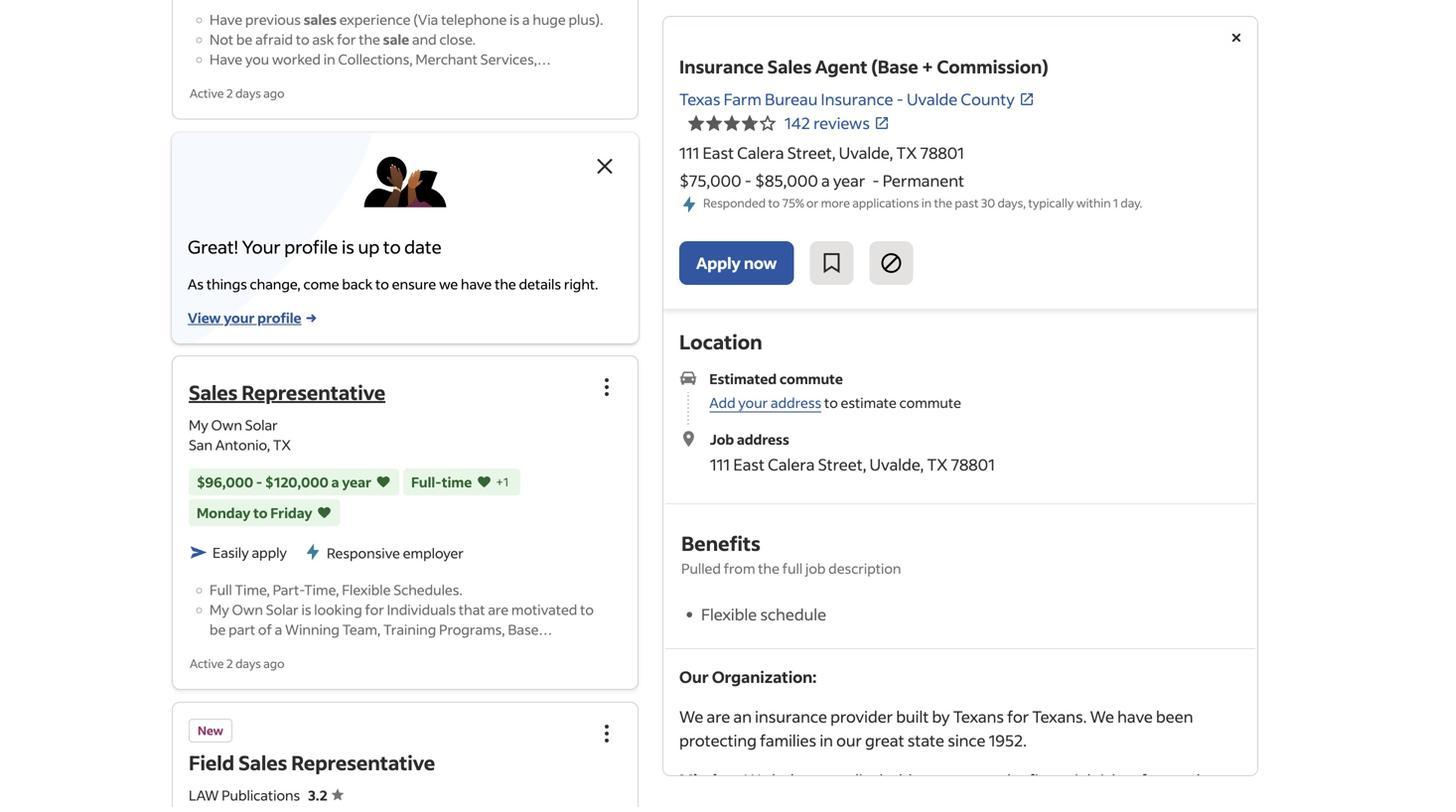 Task type: vqa. For each thing, say whether or not it's contained in the screenshot.
78801
yes



Task type: describe. For each thing, give the bounding box(es) containing it.
sales for field
[[238, 750, 287, 776]]

address inside job address 111 east calera street, uvalde, tx 78801
[[737, 430, 789, 448]]

2 for my own solar is looking for individuals that are motivated to be part of a winning team, training programs, base…
[[226, 656, 233, 671]]

1 horizontal spatial flexible
[[701, 605, 757, 625]]

from inside benefits pulled from the full job description
[[724, 560, 755, 578]]

0 vertical spatial 111
[[679, 143, 699, 163]]

view your profile link
[[188, 309, 317, 327]]

my own solar san antonio, tx
[[189, 416, 291, 454]]

come
[[303, 275, 339, 293]]

75%
[[782, 195, 804, 211]]

0 vertical spatial commute
[[780, 370, 843, 388]]

your
[[242, 236, 281, 258]]

my inside my own solar san antonio, tx
[[189, 416, 208, 434]]

street, inside job address 111 east calera street, uvalde, tx 78801
[[818, 454, 866, 475]]

1952.
[[989, 731, 1027, 751]]

solar inside full time, part-time, flexible schedules. my own solar is looking for individuals that are motivated to be part of a winning team, training programs, base…
[[266, 601, 299, 619]]

reviews
[[813, 113, 870, 133]]

date
[[404, 236, 442, 258]]

location
[[679, 329, 762, 355]]

0 vertical spatial east
[[703, 143, 734, 163]]

active for not be afraid to ask for the
[[190, 85, 224, 101]]

is inside full time, part-time, flexible schedules. my own solar is looking for individuals that are motivated to be part of a winning team, training programs, base…
[[301, 601, 311, 619]]

commission)
[[937, 55, 1049, 78]]

built
[[896, 707, 929, 727]]

are inside full time, part-time, flexible schedules. my own solar is looking for individuals that are motivated to be part of a winning team, training programs, base…
[[488, 601, 509, 619]]

part-
[[273, 581, 304, 599]]

1 vertical spatial representative
[[291, 750, 435, 776]]

to inside estimated commute add your address to estimate commute
[[824, 394, 838, 412]]

2 horizontal spatial we
[[1090, 707, 1114, 727]]

an
[[733, 707, 752, 727]]

more
[[821, 195, 850, 211]]

things
[[206, 275, 247, 293]]

a inside the 'have previous sales experience (via telephone is a huge plus). not be afraid to ask for the sale and close. have you worked in collections, merchant services,…'
[[522, 10, 530, 28]]

0 vertical spatial 78801
[[920, 143, 964, 163]]

ago for not be afraid to ask for the
[[263, 85, 284, 101]]

in inside we are an insurance provider built by texans for texans. we have been protecting families in our great state since 1952.
[[820, 731, 833, 751]]

easily
[[213, 544, 249, 562]]

uvalde, inside job address 111 east calera street, uvalde, tx 78801
[[870, 454, 924, 475]]

1 vertical spatial +
[[496, 474, 503, 490]]

flexible inside full time, part-time, flexible schedules. my own solar is looking for individuals that are motivated to be part of a winning team, training programs, base…
[[342, 581, 391, 599]]

estimate
[[841, 394, 897, 412]]

training
[[383, 621, 436, 639]]

sale
[[383, 30, 409, 48]]

estimated
[[709, 370, 777, 388]]

schedules.
[[394, 581, 463, 599]]

+ 1
[[496, 474, 509, 490]]

for inside we are an insurance provider built by texans for texans. we have been protecting families in our great state since 1952.
[[1007, 707, 1029, 727]]

0 vertical spatial have
[[461, 275, 492, 293]]

0 vertical spatial your
[[224, 309, 255, 327]]

111 east calera street, uvalde, tx 78801
[[679, 143, 964, 163]]

0 vertical spatial uvalde,
[[839, 143, 893, 163]]

to left 75%
[[768, 195, 780, 211]]

estimated commute add your address to estimate commute
[[709, 370, 961, 412]]

job address 111 east calera street, uvalde, tx 78801
[[710, 430, 995, 475]]

mission:
[[679, 770, 744, 791]]

been
[[1156, 707, 1193, 727]]

benefits pulled from the full job description
[[681, 531, 901, 578]]

full
[[210, 581, 232, 599]]

manage
[[938, 770, 998, 791]]

add your address button
[[709, 394, 822, 413]]

view
[[188, 309, 221, 327]]

profile for your
[[257, 309, 301, 327]]

individuals
[[387, 601, 456, 619]]

address inside estimated commute add your address to estimate commute
[[771, 394, 822, 412]]

have inside we are an insurance provider built by texans for texans. we have been protecting families in our great state since 1952.
[[1117, 707, 1153, 727]]

a inside full time, part-time, flexible schedules. my own solar is looking for individuals that are motivated to be part of a winning team, training programs, base…
[[275, 621, 282, 639]]

add
[[709, 394, 736, 412]]

huge
[[533, 10, 566, 28]]

east inside job address 111 east calera street, uvalde, tx 78801
[[733, 454, 765, 475]]

job actions for field sales representative is collapsed image
[[595, 722, 619, 746]]

we for we are an insurance provider built by texans for texans. we have been protecting families in our great state since 1952.
[[679, 707, 704, 727]]

$120,000
[[265, 473, 329, 491]]

1 vertical spatial sales
[[189, 379, 238, 405]]

to inside full time, part-time, flexible schedules. my own solar is looking for individuals that are motivated to be part of a winning team, training programs, base…
[[580, 601, 594, 619]]

3.9 out of 5 stars image
[[687, 111, 777, 135]]

schedule
[[760, 605, 826, 625]]

texans.
[[1032, 707, 1087, 727]]

successfully
[[736, 794, 825, 807]]

save this job image
[[820, 251, 844, 275]]

tx for uvalde,
[[896, 143, 917, 163]]

details
[[519, 275, 561, 293]]

142
[[785, 113, 810, 133]]

are inside we are an insurance provider built by texans for texans. we have been protecting families in our great state since 1952.
[[707, 707, 730, 727]]

bureau
[[765, 89, 818, 109]]

previous
[[245, 10, 301, 28]]

111 inside job address 111 east calera street, uvalde, tx 78801
[[710, 454, 730, 475]]

our inside we help our policyholders manage the financial risks of everyday life and successfully recover from insured losses through prompt
[[807, 770, 833, 791]]

publications
[[222, 787, 300, 805]]

great! your profile is up to date
[[188, 236, 442, 258]]

field sales representative
[[189, 750, 435, 776]]

provider
[[830, 707, 893, 727]]

close.
[[439, 30, 476, 48]]

your inside estimated commute add your address to estimate commute
[[738, 394, 768, 412]]

farm
[[724, 89, 762, 109]]

the left details
[[495, 275, 516, 293]]

dismiss card image
[[593, 155, 617, 178]]

- inside 'link'
[[897, 89, 904, 109]]

change,
[[250, 275, 301, 293]]

apply now
[[696, 253, 777, 273]]

the inside we help our policyholders manage the financial risks of everyday life and successfully recover from insured losses through prompt
[[1001, 770, 1026, 791]]

not
[[210, 30, 234, 48]]

1 horizontal spatial is
[[342, 236, 354, 258]]

texas farm bureau insurance - uvalde county link
[[679, 87, 1035, 111]]

plus).
[[569, 10, 603, 28]]

the inside the 'have previous sales experience (via telephone is a huge plus). not be afraid to ask for the sale and close. have you worked in collections, merchant services,…'
[[359, 30, 380, 48]]

sales
[[304, 10, 337, 28]]

experience
[[339, 10, 411, 28]]

not interested image
[[879, 251, 903, 275]]

time
[[442, 473, 472, 491]]

1 vertical spatial 1
[[503, 474, 509, 490]]

1 vertical spatial in
[[922, 195, 932, 211]]

sales representative button
[[189, 379, 385, 405]]

1 horizontal spatial +
[[922, 55, 933, 78]]

$96,000 - $120,000 a year
[[197, 473, 371, 491]]

year for $85,000
[[833, 170, 865, 191]]

through
[[1033, 794, 1094, 807]]

county
[[961, 89, 1015, 109]]

active 2 days ago for my own solar is looking for individuals that are motivated to be part of a winning team, training programs, base…
[[190, 656, 284, 671]]

easily apply
[[213, 544, 287, 562]]

0 horizontal spatial insurance
[[679, 55, 764, 78]]

help
[[772, 770, 804, 791]]

that
[[459, 601, 485, 619]]

description
[[828, 560, 901, 578]]

a right $120,000
[[331, 473, 339, 491]]

$96,000
[[197, 473, 253, 491]]

for inside full time, part-time, flexible schedules. my own solar is looking for individuals that are motivated to be part of a winning team, training programs, base…
[[365, 601, 384, 619]]

full time, part-time, flexible schedules. my own solar is looking for individuals that are motivated to be part of a winning team, training programs, base…
[[210, 581, 594, 639]]

of inside we help our policyholders manage the financial risks of everyday life and successfully recover from insured losses through prompt
[[1131, 770, 1147, 791]]

matches your preference image for full-time
[[476, 472, 492, 492]]

agent
[[815, 55, 868, 78]]

days,
[[998, 195, 1026, 211]]

full
[[782, 560, 803, 578]]

by
[[932, 707, 950, 727]]

active 2 days ago for not be afraid to ask for the
[[190, 85, 284, 101]]

friday
[[270, 504, 312, 522]]

sales representative
[[189, 379, 385, 405]]



Task type: locate. For each thing, give the bounding box(es) containing it.
- up the applications
[[872, 170, 880, 191]]

telephone
[[441, 10, 507, 28]]

1 horizontal spatial your
[[738, 394, 768, 412]]

we
[[679, 707, 704, 727], [1090, 707, 1114, 727], [744, 770, 769, 791]]

1 horizontal spatial are
[[707, 707, 730, 727]]

flexible down pulled
[[701, 605, 757, 625]]

active 2 days ago down part
[[190, 656, 284, 671]]

past
[[955, 195, 979, 211]]

texans
[[953, 707, 1004, 727]]

flexible up looking
[[342, 581, 391, 599]]

active 2 days ago down you
[[190, 85, 284, 101]]

we up protecting
[[679, 707, 704, 727]]

1 active from the top
[[190, 85, 224, 101]]

1 vertical spatial 2
[[226, 656, 233, 671]]

commute right estimate
[[899, 394, 961, 412]]

to right up
[[383, 236, 401, 258]]

for right ask
[[337, 30, 356, 48]]

full-
[[411, 473, 442, 491]]

our right help
[[807, 770, 833, 791]]

0 vertical spatial active
[[190, 85, 224, 101]]

days
[[235, 85, 261, 101], [235, 656, 261, 671]]

active for my own solar is looking for individuals that are motivated to be part of a winning team, training programs, base…
[[190, 656, 224, 671]]

2 horizontal spatial is
[[510, 10, 520, 28]]

our down provider at the bottom
[[836, 731, 862, 751]]

to right back
[[375, 275, 389, 293]]

(via
[[413, 10, 438, 28]]

1 vertical spatial year
[[342, 473, 371, 491]]

be inside full time, part-time, flexible schedules. my own solar is looking for individuals that are motivated to be part of a winning team, training programs, base…
[[210, 621, 226, 639]]

1 vertical spatial be
[[210, 621, 226, 639]]

0 vertical spatial street,
[[787, 143, 836, 163]]

year for $120,000
[[342, 473, 371, 491]]

representative
[[242, 379, 385, 405], [291, 750, 435, 776]]

responsive
[[327, 544, 400, 562]]

1 vertical spatial your
[[738, 394, 768, 412]]

1 vertical spatial is
[[342, 236, 354, 258]]

the inside benefits pulled from the full job description
[[758, 560, 780, 578]]

1 vertical spatial active 2 days ago
[[190, 656, 284, 671]]

my down full
[[210, 601, 229, 619]]

1 horizontal spatial be
[[236, 30, 253, 48]]

now
[[744, 253, 777, 273]]

the left full
[[758, 560, 780, 578]]

active up new
[[190, 656, 224, 671]]

apply now button
[[679, 242, 794, 285]]

insurance up farm
[[679, 55, 764, 78]]

time, right full
[[235, 581, 270, 599]]

profile for your
[[284, 236, 338, 258]]

year
[[833, 170, 865, 191], [342, 473, 371, 491]]

calera down add your address button
[[768, 454, 815, 475]]

your
[[224, 309, 255, 327], [738, 394, 768, 412]]

the down experience
[[359, 30, 380, 48]]

own up part
[[232, 601, 263, 619]]

1 vertical spatial 78801
[[951, 454, 995, 475]]

families
[[760, 731, 817, 751]]

sales up my own solar san antonio, tx
[[189, 379, 238, 405]]

matches your preference image
[[476, 472, 492, 492], [316, 503, 332, 523]]

0 horizontal spatial from
[[724, 560, 755, 578]]

0 vertical spatial calera
[[737, 143, 784, 163]]

- up "responded"
[[745, 170, 752, 191]]

0 horizontal spatial are
[[488, 601, 509, 619]]

0 vertical spatial our
[[836, 731, 862, 751]]

0 vertical spatial for
[[337, 30, 356, 48]]

part
[[229, 621, 255, 639]]

ago down you
[[263, 85, 284, 101]]

street, up $75,000 - $85,000 a year - permanent
[[787, 143, 836, 163]]

job actions for sales representative is collapsed image
[[595, 375, 619, 399]]

+
[[922, 55, 933, 78], [496, 474, 503, 490]]

uvalde
[[907, 89, 958, 109]]

3.2
[[308, 787, 328, 805]]

0 vertical spatial +
[[922, 55, 933, 78]]

1 vertical spatial from
[[887, 794, 923, 807]]

for up team,
[[365, 601, 384, 619]]

sales up bureau
[[767, 55, 812, 78]]

own inside my own solar san antonio, tx
[[211, 416, 242, 434]]

and down the (via
[[412, 30, 437, 48]]

monday to friday
[[197, 504, 312, 522]]

matches your preference image
[[375, 472, 391, 492]]

employer
[[403, 544, 464, 562]]

0 horizontal spatial flexible
[[342, 581, 391, 599]]

0 vertical spatial be
[[236, 30, 253, 48]]

great
[[865, 731, 904, 751]]

representative up 3.2 out of five stars rating image
[[291, 750, 435, 776]]

we help our policyholders manage the financial risks of everyday life and successfully recover from insured losses through prompt
[[679, 770, 1217, 807]]

solar inside my own solar san antonio, tx
[[245, 416, 278, 434]]

a up more
[[821, 170, 830, 191]]

1 vertical spatial and
[[705, 794, 733, 807]]

1
[[1113, 195, 1118, 211], [503, 474, 509, 490]]

0 vertical spatial year
[[833, 170, 865, 191]]

we are an insurance provider built by texans for texans. we have been protecting families in our great state since 1952.
[[679, 707, 1193, 751]]

services,…
[[480, 50, 551, 68]]

days down part
[[235, 656, 261, 671]]

0 vertical spatial representative
[[242, 379, 385, 405]]

2 down part
[[226, 656, 233, 671]]

address down 'estimated'
[[771, 394, 822, 412]]

my inside full time, part-time, flexible schedules. my own solar is looking for individuals that are motivated to be part of a winning team, training programs, base…
[[210, 601, 229, 619]]

1 horizontal spatial from
[[887, 794, 923, 807]]

your right "view"
[[224, 309, 255, 327]]

1 vertical spatial active
[[190, 656, 224, 671]]

matches your preference image left + 1
[[476, 472, 492, 492]]

1 horizontal spatial 1
[[1113, 195, 1118, 211]]

is left huge
[[510, 10, 520, 28]]

days for not be afraid to ask for the
[[235, 85, 261, 101]]

1 horizontal spatial have
[[1117, 707, 1153, 727]]

0 horizontal spatial matches your preference image
[[316, 503, 332, 523]]

0 vertical spatial matches your preference image
[[476, 472, 492, 492]]

flexible
[[342, 581, 391, 599], [701, 605, 757, 625]]

from inside we help our policyholders manage the financial risks of everyday life and successfully recover from insured losses through prompt
[[887, 794, 923, 807]]

2 vertical spatial tx
[[927, 454, 948, 475]]

in right families
[[820, 731, 833, 751]]

30
[[981, 195, 995, 211]]

field
[[189, 750, 234, 776]]

sales for insurance
[[767, 55, 812, 78]]

1 vertical spatial calera
[[768, 454, 815, 475]]

for inside the 'have previous sales experience (via telephone is a huge plus). not be afraid to ask for the sale and close. have you worked in collections, merchant services,…'
[[337, 30, 356, 48]]

to left friday
[[253, 504, 268, 522]]

ask
[[312, 30, 334, 48]]

be right not
[[236, 30, 253, 48]]

2 days from the top
[[235, 656, 261, 671]]

be left part
[[210, 621, 226, 639]]

1 ago from the top
[[263, 85, 284, 101]]

+ right time
[[496, 474, 503, 490]]

1 vertical spatial matches your preference image
[[316, 503, 332, 523]]

have right we
[[461, 275, 492, 293]]

base…
[[508, 621, 552, 639]]

of right risks
[[1131, 770, 1147, 791]]

street,
[[787, 143, 836, 163], [818, 454, 866, 475]]

days down you
[[235, 85, 261, 101]]

view your profile
[[188, 309, 301, 327]]

0 vertical spatial sales
[[767, 55, 812, 78]]

looking
[[314, 601, 362, 619]]

1 right time
[[503, 474, 509, 490]]

collections,
[[338, 50, 413, 68]]

2 2 from the top
[[226, 656, 233, 671]]

to right motivated
[[580, 601, 594, 619]]

and down the mission:
[[705, 794, 733, 807]]

is inside the 'have previous sales experience (via telephone is a huge plus). not be afraid to ask for the sale and close. have you worked in collections, merchant services,…'
[[510, 10, 520, 28]]

1 horizontal spatial our
[[836, 731, 862, 751]]

1 vertical spatial uvalde,
[[870, 454, 924, 475]]

we left help
[[744, 770, 769, 791]]

year up more
[[833, 170, 865, 191]]

protecting
[[679, 731, 757, 751]]

close job details image
[[1225, 26, 1248, 50]]

right.
[[564, 275, 598, 293]]

be inside the 'have previous sales experience (via telephone is a huge plus). not be afraid to ask for the sale and close. have you worked in collections, merchant services,…'
[[236, 30, 253, 48]]

0 horizontal spatial of
[[258, 621, 272, 639]]

insurance sales agent (base + commission)
[[679, 55, 1049, 78]]

uvalde, down estimate
[[870, 454, 924, 475]]

matches your preference image right friday
[[316, 503, 332, 523]]

have up not
[[210, 10, 242, 28]]

0 vertical spatial address
[[771, 394, 822, 412]]

0 vertical spatial in
[[324, 50, 335, 68]]

2 vertical spatial sales
[[238, 750, 287, 776]]

1 vertical spatial commute
[[899, 394, 961, 412]]

0 horizontal spatial be
[[210, 621, 226, 639]]

0 vertical spatial solar
[[245, 416, 278, 434]]

solar
[[245, 416, 278, 434], [266, 601, 299, 619]]

a left winning
[[275, 621, 282, 639]]

2 active 2 days ago from the top
[[190, 656, 284, 671]]

we for we help our policyholders manage the financial risks of everyday life and successfully recover from insured losses through prompt
[[744, 770, 769, 791]]

in down ask
[[324, 50, 335, 68]]

1 vertical spatial for
[[365, 601, 384, 619]]

1 active 2 days ago from the top
[[190, 85, 284, 101]]

time,
[[235, 581, 270, 599], [304, 581, 339, 599]]

profile up come
[[284, 236, 338, 258]]

we inside we help our policyholders manage the financial risks of everyday life and successfully recover from insured losses through prompt
[[744, 770, 769, 791]]

1 vertical spatial my
[[210, 601, 229, 619]]

2 down not
[[226, 85, 233, 101]]

time, up looking
[[304, 581, 339, 599]]

we
[[439, 275, 458, 293]]

our inside we are an insurance provider built by texans for texans. we have been protecting families in our great state since 1952.
[[836, 731, 862, 751]]

2 ago from the top
[[263, 656, 284, 671]]

1 time, from the left
[[235, 581, 270, 599]]

2 active from the top
[[190, 656, 224, 671]]

1 horizontal spatial tx
[[896, 143, 917, 163]]

your down 'estimated'
[[738, 394, 768, 412]]

we right the texans.
[[1090, 707, 1114, 727]]

solar up antonio,
[[245, 416, 278, 434]]

from down policyholders
[[887, 794, 923, 807]]

solar down part-
[[266, 601, 299, 619]]

to
[[296, 30, 310, 48], [768, 195, 780, 211], [383, 236, 401, 258], [375, 275, 389, 293], [824, 394, 838, 412], [253, 504, 268, 522], [580, 601, 594, 619]]

0 vertical spatial are
[[488, 601, 509, 619]]

afraid
[[255, 30, 293, 48]]

1 vertical spatial ago
[[263, 656, 284, 671]]

active down not
[[190, 85, 224, 101]]

0 vertical spatial active 2 days ago
[[190, 85, 284, 101]]

the
[[359, 30, 380, 48], [934, 195, 952, 211], [495, 275, 516, 293], [758, 560, 780, 578], [1001, 770, 1026, 791]]

tx inside job address 111 east calera street, uvalde, tx 78801
[[927, 454, 948, 475]]

0 horizontal spatial have
[[461, 275, 492, 293]]

tx for antonio,
[[273, 436, 291, 454]]

responded to 75% or more applications in the past 30 days, typically within 1 day.
[[703, 195, 1142, 211]]

the up losses
[[1001, 770, 1026, 791]]

matches your preference image for monday to friday
[[316, 503, 332, 523]]

benefits
[[681, 531, 761, 556]]

to left estimate
[[824, 394, 838, 412]]

0 horizontal spatial for
[[337, 30, 356, 48]]

0 vertical spatial is
[[510, 10, 520, 28]]

142 reviews link
[[785, 113, 890, 133]]

sales up publications
[[238, 750, 287, 776]]

1 vertical spatial profile
[[257, 309, 301, 327]]

and
[[412, 30, 437, 48], [705, 794, 733, 807]]

and inside the 'have previous sales experience (via telephone is a huge plus). not be afraid to ask for the sale and close. have you worked in collections, merchant services,…'
[[412, 30, 437, 48]]

organization:
[[712, 667, 817, 687]]

0 horizontal spatial tx
[[273, 436, 291, 454]]

full-time
[[411, 473, 472, 491]]

texas farm bureau insurance - uvalde county
[[679, 89, 1015, 109]]

representative up my own solar san antonio, tx
[[242, 379, 385, 405]]

have left been
[[1117, 707, 1153, 727]]

team,
[[342, 621, 381, 639]]

are right that
[[488, 601, 509, 619]]

own inside full time, part-time, flexible schedules. my own solar is looking for individuals that are motivated to be part of a winning team, training programs, base…
[[232, 601, 263, 619]]

great!
[[188, 236, 238, 258]]

0 vertical spatial profile
[[284, 236, 338, 258]]

up
[[358, 236, 380, 258]]

- up monday to friday
[[256, 473, 262, 491]]

antonio,
[[215, 436, 270, 454]]

from down benefits
[[724, 560, 755, 578]]

0 vertical spatial from
[[724, 560, 755, 578]]

111 up $75,000
[[679, 143, 699, 163]]

of right part
[[258, 621, 272, 639]]

111 down job at the bottom of the page
[[710, 454, 730, 475]]

0 vertical spatial 1
[[1113, 195, 1118, 211]]

1 horizontal spatial we
[[744, 770, 769, 791]]

1 vertical spatial own
[[232, 601, 263, 619]]

in inside the 'have previous sales experience (via telephone is a huge plus). not be afraid to ask for the sale and close. have you worked in collections, merchant services,…'
[[324, 50, 335, 68]]

my up the san
[[189, 416, 208, 434]]

profile
[[284, 236, 338, 258], [257, 309, 301, 327]]

1 horizontal spatial of
[[1131, 770, 1147, 791]]

0 horizontal spatial is
[[301, 601, 311, 619]]

for up 1952. at the right
[[1007, 707, 1029, 727]]

own up antonio,
[[211, 416, 242, 434]]

78801 inside job address 111 east calera street, uvalde, tx 78801
[[951, 454, 995, 475]]

1 vertical spatial days
[[235, 656, 261, 671]]

calera up $85,000
[[737, 143, 784, 163]]

2 horizontal spatial tx
[[927, 454, 948, 475]]

east
[[703, 143, 734, 163], [733, 454, 765, 475]]

- left uvalde
[[897, 89, 904, 109]]

tx inside my own solar san antonio, tx
[[273, 436, 291, 454]]

1 vertical spatial address
[[737, 430, 789, 448]]

day.
[[1121, 195, 1142, 211]]

of inside full time, part-time, flexible schedules. my own solar is looking for individuals that are motivated to be part of a winning team, training programs, base…
[[258, 621, 272, 639]]

a left huge
[[522, 10, 530, 28]]

$75,000
[[679, 170, 741, 191]]

east down job at the bottom of the page
[[733, 454, 765, 475]]

2 horizontal spatial in
[[922, 195, 932, 211]]

field sales representative button
[[189, 750, 435, 776]]

uvalde, down reviews
[[839, 143, 893, 163]]

everyday
[[1150, 770, 1217, 791]]

0 vertical spatial my
[[189, 416, 208, 434]]

have
[[461, 275, 492, 293], [1117, 707, 1153, 727]]

profile down 'change,'
[[257, 309, 301, 327]]

$75,000 - $85,000 a year - permanent
[[679, 170, 964, 191]]

1 vertical spatial our
[[807, 770, 833, 791]]

ago down part-
[[263, 656, 284, 671]]

1 horizontal spatial commute
[[899, 394, 961, 412]]

life
[[679, 794, 702, 807]]

1 horizontal spatial 111
[[710, 454, 730, 475]]

new
[[198, 723, 223, 738]]

year left matches your preference image
[[342, 473, 371, 491]]

2 for not be afraid to ask for the
[[226, 85, 233, 101]]

0 horizontal spatial 111
[[679, 143, 699, 163]]

+ right (base
[[922, 55, 933, 78]]

days for my own solar is looking for individuals that are motivated to be part of a winning team, training programs, base…
[[235, 656, 261, 671]]

2 have from the top
[[210, 50, 242, 68]]

state
[[908, 731, 945, 751]]

east up $75,000
[[703, 143, 734, 163]]

law
[[189, 787, 219, 805]]

to inside the 'have previous sales experience (via telephone is a huge plus). not be afraid to ask for the sale and close. have you worked in collections, merchant services,…'
[[296, 30, 310, 48]]

commute up add your address button
[[780, 370, 843, 388]]

the left past
[[934, 195, 952, 211]]

to left ask
[[296, 30, 310, 48]]

111
[[679, 143, 699, 163], [710, 454, 730, 475]]

2 time, from the left
[[304, 581, 339, 599]]

0 vertical spatial and
[[412, 30, 437, 48]]

is up winning
[[301, 601, 311, 619]]

1 vertical spatial insurance
[[821, 89, 893, 109]]

calera inside job address 111 east calera street, uvalde, tx 78801
[[768, 454, 815, 475]]

1 have from the top
[[210, 10, 242, 28]]

as
[[188, 275, 204, 293]]

1 vertical spatial 111
[[710, 454, 730, 475]]

1 vertical spatial have
[[1117, 707, 1153, 727]]

2 vertical spatial for
[[1007, 707, 1029, 727]]

142 reviews
[[785, 113, 870, 133]]

1 left day.
[[1113, 195, 1118, 211]]

have down not
[[210, 50, 242, 68]]

1 vertical spatial street,
[[818, 454, 866, 475]]

our organization:
[[679, 667, 817, 687]]

insured
[[927, 794, 982, 807]]

typically
[[1028, 195, 1074, 211]]

1 horizontal spatial year
[[833, 170, 865, 191]]

0 horizontal spatial our
[[807, 770, 833, 791]]

0 horizontal spatial my
[[189, 416, 208, 434]]

responded
[[703, 195, 766, 211]]

3.2 out of five stars rating image
[[308, 787, 344, 805]]

and inside we help our policyholders manage the financial risks of everyday life and successfully recover from insured losses through prompt
[[705, 794, 733, 807]]

ago for my own solar is looking for individuals that are motivated to be part of a winning team, training programs, base…
[[263, 656, 284, 671]]

1 vertical spatial tx
[[273, 436, 291, 454]]

0 horizontal spatial your
[[224, 309, 255, 327]]

insurance inside 'link'
[[821, 89, 893, 109]]

0 horizontal spatial commute
[[780, 370, 843, 388]]

0 horizontal spatial we
[[679, 707, 704, 727]]

1 days from the top
[[235, 85, 261, 101]]

in down permanent
[[922, 195, 932, 211]]

0 vertical spatial insurance
[[679, 55, 764, 78]]

1 vertical spatial flexible
[[701, 605, 757, 625]]

within
[[1076, 195, 1111, 211]]

address down add your address button
[[737, 430, 789, 448]]

are
[[488, 601, 509, 619], [707, 707, 730, 727]]

$85,000
[[755, 170, 818, 191]]

are up protecting
[[707, 707, 730, 727]]

1 vertical spatial east
[[733, 454, 765, 475]]

applications
[[852, 195, 919, 211]]

is left up
[[342, 236, 354, 258]]

1 2 from the top
[[226, 85, 233, 101]]

0 vertical spatial have
[[210, 10, 242, 28]]

street, down estimate
[[818, 454, 866, 475]]

1 horizontal spatial my
[[210, 601, 229, 619]]



